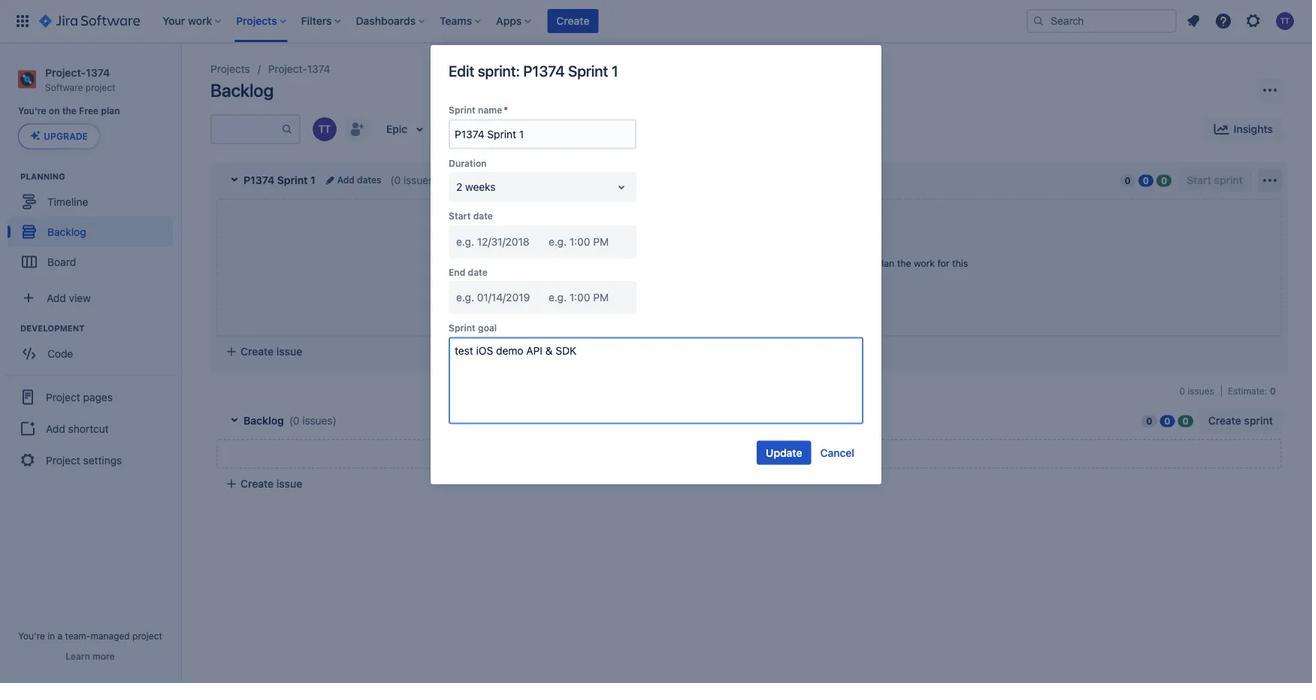 Task type: describe. For each thing, give the bounding box(es) containing it.
learn more button
[[66, 650, 115, 662]]

upgrade button
[[19, 124, 99, 148]]

project inside project-1374 software project
[[86, 82, 116, 92]]

projects
[[211, 63, 250, 75]]

sprint left goal
[[449, 323, 476, 333]]

2
[[456, 181, 463, 193]]

from
[[653, 258, 674, 268]]

board link
[[8, 247, 173, 277]]

you're in a team-managed project
[[18, 631, 162, 641]]

e.g. for e.g. 12/31/2018
[[456, 235, 474, 248]]

add shortcut
[[46, 423, 109, 435]]

sprint inside button
[[1245, 415, 1274, 427]]

add people image
[[347, 120, 365, 138]]

project- for project-1374 software project
[[45, 66, 86, 79]]

project- for project-1374
[[268, 63, 307, 75]]

you're on the free plan
[[18, 106, 120, 116]]

drag issues from the
[[599, 258, 693, 268]]

your backlog is empty.
[[705, 449, 794, 459]]

sprint:
[[478, 62, 520, 79]]

project-1374 software project
[[45, 66, 116, 92]]

cancel
[[821, 447, 855, 459]]

backlog
[[725, 449, 756, 459]]

done: 0 of 0 (story points) element for backlog
[[1179, 415, 1194, 427]]

projects link
[[211, 60, 250, 78]]

p1374 sprint 1
[[244, 174, 316, 186]]

done: 0 of 0 (story points) element for p1374 sprint 1
[[1157, 174, 1172, 187]]

plan
[[599, 240, 619, 251]]

name
[[478, 105, 502, 115]]

team-
[[65, 631, 91, 641]]

create issue button for backlog
[[217, 471, 1283, 498]]

project pages
[[46, 391, 113, 403]]

0 horizontal spatial the
[[62, 106, 77, 116]]

your
[[705, 449, 723, 459]]

insights button
[[1204, 117, 1283, 141]]

select
[[630, 272, 657, 283]]

learn more
[[66, 651, 115, 662]]

code
[[47, 347, 73, 360]]

Search field
[[1027, 9, 1177, 33]]

add for add dates
[[337, 175, 355, 185]]

edit
[[449, 62, 475, 79]]

sprint name *
[[449, 105, 508, 115]]

in progress: 0 of 0 (story points) element for p1374 sprint 1
[[1139, 174, 1154, 187]]

edit sprint: p1374 sprint 1 dialog
[[431, 45, 882, 485]]

a
[[58, 631, 63, 641]]

software
[[45, 82, 83, 92]]

0 issues
[[1180, 386, 1215, 396]]

add dates
[[337, 175, 381, 185]]

create banner
[[0, 0, 1313, 42]]

create
[[782, 258, 809, 268]]

12/31/2018
[[477, 235, 530, 248]]

add dates button
[[321, 173, 385, 188]]

code link
[[8, 339, 173, 369]]

project settings
[[46, 454, 122, 466]]

create issue for backlog
[[241, 478, 302, 490]]

board
[[47, 256, 76, 268]]

none field inside edit sprint: p1374 sprint 1 dialog
[[450, 121, 635, 148]]

empty.
[[768, 449, 794, 459]]

plan your sprint
[[599, 240, 671, 251]]

for
[[938, 258, 950, 268]]

1 vertical spatial (
[[289, 415, 293, 427]]

dates
[[357, 175, 381, 185]]

duration element
[[449, 172, 637, 202]]

p1374 inside dialog
[[523, 62, 565, 79]]

pm
[[593, 235, 609, 248]]

date for start date
[[473, 211, 493, 221]]

sprint left add dates button
[[277, 174, 308, 186]]

you're for you're on the free plan
[[18, 106, 46, 116]]

section,
[[733, 258, 768, 268]]

drag
[[599, 258, 621, 268]]

1 vertical spatial project
[[132, 631, 162, 641]]

create issue for p1374 sprint 1
[[241, 345, 302, 358]]

free
[[79, 106, 99, 116]]

project-1374 link
[[268, 60, 330, 78]]

or
[[770, 258, 779, 268]]

e.g. for e.g. 1:00 pm
[[549, 235, 567, 248]]

0 vertical spatial (
[[391, 174, 394, 186]]

start
[[449, 211, 471, 221]]

create button
[[548, 9, 599, 33]]

0 vertical spatial backlog
[[211, 80, 274, 101]]

terry turtle image
[[313, 117, 337, 141]]

edit sprint: p1374 sprint 1
[[449, 62, 618, 79]]

)
[[333, 415, 337, 427]]

0 horizontal spatial sprint
[[644, 240, 671, 251]]

update button
[[757, 441, 812, 465]]

add shortcut button
[[6, 414, 174, 444]]

your
[[622, 240, 642, 251]]

sprint down create button
[[568, 62, 608, 79]]



Task type: vqa. For each thing, say whether or not it's contained in the screenshot.
Give feedback
no



Task type: locate. For each thing, give the bounding box(es) containing it.
0 horizontal spatial p1374
[[244, 174, 275, 186]]

learn
[[66, 651, 90, 662]]

end
[[449, 267, 466, 277]]

the right from
[[676, 258, 690, 268]]

backlog inside planning group
[[47, 226, 86, 238]]

1374 up 'terry turtle' icon
[[307, 63, 330, 75]]

1 horizontal spatial project
[[132, 631, 162, 641]]

1:00
[[570, 235, 591, 248]]

1 horizontal spatial plan
[[876, 258, 895, 268]]

p1374 right sprint:
[[523, 62, 565, 79]]

date for end date
[[468, 267, 488, 277]]

settings
[[83, 454, 122, 466]]

1 horizontal spatial 1374
[[307, 63, 330, 75]]

create issue button
[[217, 338, 1283, 365], [217, 471, 1283, 498]]

1 horizontal spatial 1
[[612, 62, 618, 79]]

project- right "projects"
[[268, 63, 307, 75]]

add inside button
[[337, 175, 355, 185]]

duration
[[449, 158, 487, 168]]

1 vertical spatial plan
[[876, 258, 895, 268]]

1 vertical spatial you're
[[18, 631, 45, 641]]

project up add shortcut
[[46, 391, 80, 403]]

0 vertical spatial add
[[337, 175, 355, 185]]

jira software image
[[39, 12, 140, 30], [39, 12, 140, 30]]

pages
[[83, 391, 113, 403]]

0 horizontal spatial e.g.
[[456, 235, 474, 248]]

new
[[812, 258, 830, 268]]

1 horizontal spatial to do: 0 of 0 (story points) element
[[1142, 415, 1157, 427]]

backlog left ) in the left of the page
[[244, 415, 284, 427]]

0 horizontal spatial in progress: 0 of 0 (story points) element
[[1139, 174, 1154, 187]]

date right end
[[468, 267, 488, 277]]

add inside 'button'
[[46, 423, 65, 435]]

(
[[391, 174, 394, 186], [289, 415, 293, 427]]

to do: 0 of 0 (story points) element for backlog
[[1142, 415, 1157, 427]]

1 vertical spatial 1
[[311, 174, 316, 186]]

backlog ( 0 issues )
[[244, 415, 337, 427]]

Search backlog text field
[[212, 116, 281, 143]]

section, or create new issues, to plan the work for this sprint. select
[[599, 258, 969, 283]]

backlog down timeline
[[47, 226, 86, 238]]

search image
[[1033, 15, 1045, 27]]

open image
[[613, 178, 631, 196]]

goal
[[478, 323, 497, 333]]

1 vertical spatial add
[[46, 423, 65, 435]]

project for project settings
[[46, 454, 80, 466]]

1 vertical spatial sprint
[[1245, 415, 1274, 427]]

1 e.g. from the left
[[456, 235, 474, 248]]

1 down create banner
[[612, 62, 618, 79]]

1 you're from the top
[[18, 106, 46, 116]]

0 horizontal spatial project-
[[45, 66, 86, 79]]

estimate:
[[1229, 386, 1268, 396]]

plan right to
[[876, 258, 895, 268]]

0 vertical spatial done: 0 of 0 (story points) element
[[1157, 174, 1172, 187]]

in progress: 0 of 0 (story points) element for backlog
[[1160, 415, 1176, 427]]

0 horizontal spatial add
[[46, 423, 65, 435]]

2 vertical spatial backlog
[[244, 415, 284, 427]]

p1374
[[523, 62, 565, 79], [244, 174, 275, 186]]

1 horizontal spatial sprint
[[1245, 415, 1274, 427]]

0 vertical spatial p1374
[[523, 62, 565, 79]]

issues,
[[832, 258, 863, 268]]

1 vertical spatial to do: 0 of 0 (story points) element
[[1142, 415, 1157, 427]]

shortcut
[[68, 423, 109, 435]]

0 horizontal spatial to do: 0 of 0 (story points) element
[[1121, 174, 1136, 187]]

2 issue from the top
[[277, 478, 302, 490]]

0 vertical spatial project
[[86, 82, 116, 92]]

e.g. left 1:00
[[549, 235, 567, 248]]

1 vertical spatial project
[[46, 454, 80, 466]]

add for add shortcut
[[46, 423, 65, 435]]

project
[[86, 82, 116, 92], [132, 631, 162, 641]]

0 vertical spatial plan
[[101, 106, 120, 116]]

planning group
[[8, 170, 180, 281]]

create inside the primary element
[[557, 15, 590, 27]]

0
[[394, 174, 401, 186], [1125, 176, 1131, 186], [1143, 176, 1150, 186], [1162, 176, 1168, 186], [1180, 386, 1186, 396], [1271, 386, 1277, 396], [293, 415, 300, 427], [1147, 416, 1153, 427], [1165, 416, 1171, 427], [1183, 416, 1189, 427]]

you're
[[18, 106, 46, 116], [18, 631, 45, 641]]

you're left in
[[18, 631, 45, 641]]

end date
[[449, 267, 488, 277]]

Sprint goal text field
[[449, 337, 864, 424]]

plan right free
[[101, 106, 120, 116]]

the
[[62, 106, 77, 116], [676, 258, 690, 268], [898, 258, 912, 268]]

project down add shortcut
[[46, 454, 80, 466]]

project inside project settings link
[[46, 454, 80, 466]]

sprint up from
[[644, 240, 671, 251]]

1 horizontal spatial in progress: 0 of 0 (story points) element
[[1160, 415, 1176, 427]]

plan
[[101, 106, 120, 116], [876, 258, 895, 268]]

1374 inside project-1374 software project
[[86, 66, 110, 79]]

1 inside dialog
[[612, 62, 618, 79]]

on
[[49, 106, 60, 116]]

backlog
[[211, 80, 274, 101], [47, 226, 86, 238], [244, 415, 284, 427]]

is
[[759, 449, 765, 459]]

estimate: 0
[[1229, 386, 1277, 396]]

1 create issue button from the top
[[217, 338, 1283, 365]]

1 vertical spatial date
[[468, 267, 488, 277]]

*
[[504, 105, 508, 115]]

insights image
[[1213, 120, 1231, 138]]

timeline link
[[8, 187, 173, 217]]

the right on
[[62, 106, 77, 116]]

date
[[473, 211, 493, 221], [468, 267, 488, 277]]

sprint left name
[[449, 105, 476, 115]]

0 horizontal spatial 1374
[[86, 66, 110, 79]]

issue up backlog ( 0 issues )
[[277, 345, 302, 358]]

2 weeks
[[456, 181, 496, 193]]

issues
[[404, 174, 434, 186], [623, 258, 651, 268], [1188, 386, 1215, 396], [302, 415, 333, 427]]

1374 up free
[[86, 66, 110, 79]]

1 vertical spatial create issue button
[[217, 471, 1283, 498]]

0 vertical spatial project
[[46, 391, 80, 403]]

1 project from the top
[[46, 391, 80, 403]]

create inside button
[[1209, 415, 1242, 427]]

2 project from the top
[[46, 454, 80, 466]]

2 create issue from the top
[[241, 478, 302, 490]]

e.g. 12/31/2018
[[456, 235, 530, 248]]

sprint.
[[599, 272, 627, 283]]

1 vertical spatial backlog
[[47, 226, 86, 238]]

create sprint button
[[1200, 409, 1283, 433]]

backlog down projects link
[[211, 80, 274, 101]]

in
[[48, 631, 55, 641]]

1 vertical spatial issue
[[277, 478, 302, 490]]

development group
[[8, 322, 180, 373]]

0 vertical spatial 1
[[612, 62, 618, 79]]

create issue button for p1374 sprint 1
[[217, 338, 1283, 365]]

1 horizontal spatial add
[[337, 175, 355, 185]]

( right dates
[[391, 174, 394, 186]]

the inside section, or create new issues, to plan the work for this sprint. select
[[898, 258, 912, 268]]

planning
[[20, 171, 65, 181]]

add left dates
[[337, 175, 355, 185]]

primary element
[[9, 0, 1027, 42]]

e.g. 1:00 pm
[[549, 235, 609, 248]]

1 horizontal spatial done: 0 of 0 (story points) element
[[1179, 415, 1194, 427]]

sprint
[[568, 62, 608, 79], [449, 105, 476, 115], [277, 174, 308, 186], [449, 323, 476, 333]]

cancel button
[[812, 441, 864, 465]]

date right 'start'
[[473, 211, 493, 221]]

timeline
[[47, 195, 88, 208]]

e.g.
[[456, 235, 474, 248], [549, 235, 567, 248]]

create issue down backlog ( 0 issues )
[[241, 478, 302, 490]]

0 vertical spatial create issue button
[[217, 338, 1283, 365]]

project
[[46, 391, 80, 403], [46, 454, 80, 466]]

project pages link
[[6, 381, 174, 414]]

1 horizontal spatial the
[[676, 258, 690, 268]]

0 horizontal spatial done: 0 of 0 (story points) element
[[1157, 174, 1172, 187]]

issue for p1374 sprint 1
[[277, 345, 302, 358]]

project right managed
[[132, 631, 162, 641]]

project inside 'project pages' link
[[46, 391, 80, 403]]

0 vertical spatial you're
[[18, 106, 46, 116]]

done: 0 of 0 (story points) element
[[1157, 174, 1172, 187], [1179, 415, 1194, 427]]

add left shortcut
[[46, 423, 65, 435]]

group
[[6, 375, 174, 481]]

project- inside project-1374 software project
[[45, 66, 86, 79]]

create issue up backlog ( 0 issues )
[[241, 345, 302, 358]]

0 horizontal spatial plan
[[101, 106, 120, 116]]

in progress: 0 of 0 (story points) element
[[1139, 174, 1154, 187], [1160, 415, 1176, 427]]

1 vertical spatial in progress: 0 of 0 (story points) element
[[1160, 415, 1176, 427]]

project for project pages
[[46, 391, 80, 403]]

0 vertical spatial issue
[[277, 345, 302, 358]]

2 e.g. from the left
[[549, 235, 567, 248]]

0 horizontal spatial (
[[289, 415, 293, 427]]

to
[[865, 258, 874, 268]]

1 vertical spatial create issue
[[241, 478, 302, 490]]

sprint down estimate: 0
[[1245, 415, 1274, 427]]

issue down backlog ( 0 issues )
[[277, 478, 302, 490]]

1374
[[307, 63, 330, 75], [86, 66, 110, 79]]

( 0 issues
[[391, 174, 434, 186]]

None field
[[450, 121, 635, 148]]

e.g. down 'start'
[[456, 235, 474, 248]]

1 create issue from the top
[[241, 345, 302, 358]]

upgrade
[[44, 131, 88, 142]]

sprint
[[644, 240, 671, 251], [1245, 415, 1274, 427]]

project up free
[[86, 82, 116, 92]]

0 vertical spatial date
[[473, 211, 493, 221]]

group containing project pages
[[6, 375, 174, 481]]

update
[[766, 447, 803, 459]]

1 horizontal spatial p1374
[[523, 62, 565, 79]]

1 left add dates button
[[311, 174, 316, 186]]

project-1374
[[268, 63, 330, 75]]

backlog link
[[8, 217, 173, 247]]

2 horizontal spatial the
[[898, 258, 912, 268]]

project settings link
[[6, 444, 174, 477]]

0 vertical spatial to do: 0 of 0 (story points) element
[[1121, 174, 1136, 187]]

1 horizontal spatial project-
[[268, 63, 307, 75]]

issue for backlog
[[277, 478, 302, 490]]

managed
[[91, 631, 130, 641]]

insights
[[1234, 123, 1274, 135]]

to do: 0 of 0 (story points) element
[[1121, 174, 1136, 187], [1142, 415, 1157, 427]]

more
[[93, 651, 115, 662]]

1 vertical spatial done: 0 of 0 (story points) element
[[1179, 415, 1194, 427]]

work
[[914, 258, 935, 268]]

development
[[20, 323, 85, 333]]

project- up software
[[45, 66, 86, 79]]

1374 for project-1374 software project
[[86, 66, 110, 79]]

1 horizontal spatial e.g.
[[549, 235, 567, 248]]

p1374 down search backlog text field
[[244, 174, 275, 186]]

to do: 0 of 0 (story points) element for p1374 sprint 1
[[1121, 174, 1136, 187]]

plan inside section, or create new issues, to plan the work for this sprint. select
[[876, 258, 895, 268]]

create sprint
[[1209, 415, 1274, 427]]

1374 for project-1374
[[307, 63, 330, 75]]

you're for you're in a team-managed project
[[18, 631, 45, 641]]

the left work
[[898, 258, 912, 268]]

sprint goal
[[449, 323, 497, 333]]

0 vertical spatial in progress: 0 of 0 (story points) element
[[1139, 174, 1154, 187]]

this
[[953, 258, 969, 268]]

you're left on
[[18, 106, 46, 116]]

project-
[[268, 63, 307, 75], [45, 66, 86, 79]]

1 horizontal spatial (
[[391, 174, 394, 186]]

1 vertical spatial p1374
[[244, 174, 275, 186]]

1 issue from the top
[[277, 345, 302, 358]]

2 create issue button from the top
[[217, 471, 1283, 498]]

weeks
[[465, 181, 496, 193]]

0 vertical spatial sprint
[[644, 240, 671, 251]]

2 you're from the top
[[18, 631, 45, 641]]

0 horizontal spatial 1
[[311, 174, 316, 186]]

0 vertical spatial create issue
[[241, 345, 302, 358]]

( left ) in the left of the page
[[289, 415, 293, 427]]

create
[[557, 15, 590, 27], [241, 345, 274, 358], [1209, 415, 1242, 427], [241, 478, 274, 490]]

0 horizontal spatial project
[[86, 82, 116, 92]]

start date
[[449, 211, 493, 221]]



